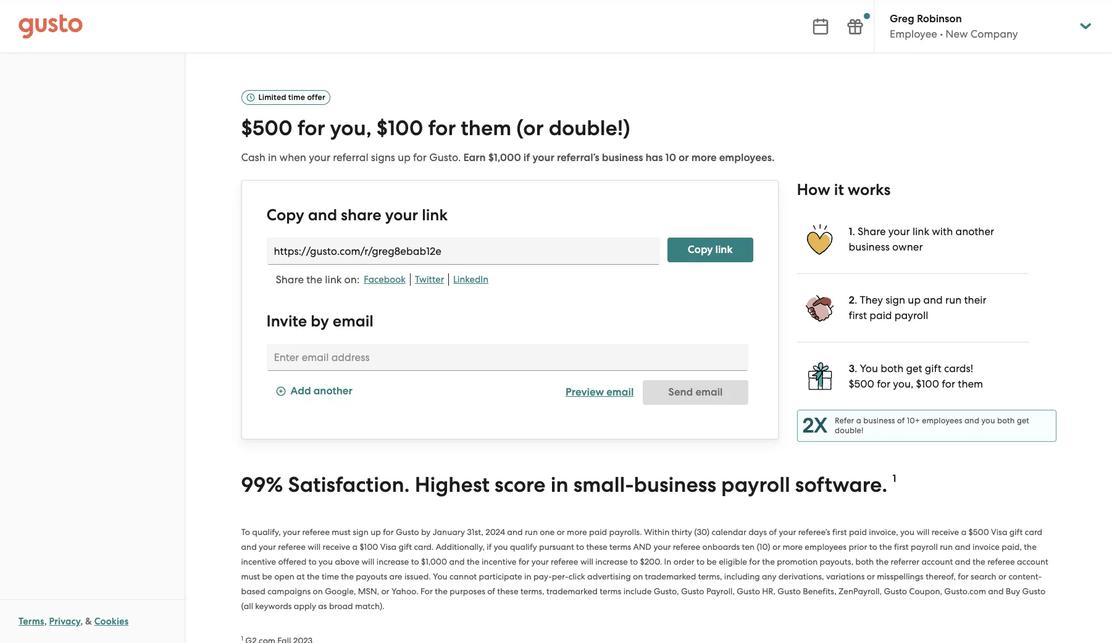 Task type: describe. For each thing, give the bounding box(es) containing it.
gift inside 3 . you both get gift cards! $500 for you, $100 for them
[[925, 362, 942, 375]]

(30)
[[694, 527, 710, 537]]

both inside 3 . you both get gift cards! $500 for you, $100 for them
[[881, 362, 904, 375]]

1 vertical spatial gift
[[1010, 527, 1023, 537]]

get inside 3 . you both get gift cards! $500 for you, $100 for them
[[906, 362, 922, 375]]

issued.
[[404, 572, 431, 581]]

module__icon___go7vc image
[[276, 387, 286, 397]]

1 inside 99% satisfaction. highest score in small-business payroll software. 1
[[893, 472, 896, 485]]

gusto up card.
[[396, 527, 419, 537]]

has
[[646, 151, 663, 164]]

99%
[[241, 472, 283, 498]]

your right qualify,
[[283, 527, 300, 537]]

or up zenpayroll,
[[867, 572, 875, 581]]

payroll inside 2 . they sign up and run their first paid payroll
[[895, 309, 928, 322]]

$500 inside 3 . you both get gift cards! $500 for you, $100 for them
[[849, 378, 874, 390]]

email inside preview email button
[[607, 386, 634, 399]]

or right the one
[[557, 527, 565, 537]]

gusto down misspellings
[[884, 586, 907, 596]]

and down to
[[241, 542, 257, 552]]

(all
[[241, 601, 253, 611]]

0 vertical spatial if
[[524, 151, 530, 164]]

are
[[389, 572, 402, 581]]

another inside add another button
[[313, 385, 352, 398]]

additionally,
[[436, 542, 485, 552]]

link inside button
[[715, 243, 733, 256]]

sign inside 2 . they sign up and run their first paid payroll
[[886, 294, 905, 306]]

payouts
[[356, 572, 387, 581]]

(10)
[[757, 542, 770, 552]]

1 vertical spatial terms,
[[521, 586, 544, 596]]

referral's
[[557, 151, 599, 164]]

2 , from the left
[[80, 616, 83, 627]]

your left "referee's"
[[779, 527, 796, 537]]

privacy
[[49, 616, 80, 627]]

robinson
[[917, 12, 962, 25]]

2 . they sign up and run their first paid payroll
[[849, 294, 987, 322]]

of inside refer a business of 10+ employees and you both get double!
[[897, 416, 905, 425]]

invite by email
[[266, 312, 374, 331]]

invoice
[[973, 542, 1000, 552]]

the up the cannot
[[467, 557, 480, 567]]

your down within
[[654, 542, 671, 552]]

up inside 2 . they sign up and run their first paid payroll
[[908, 294, 921, 306]]

the up search
[[973, 557, 985, 567]]

employees.
[[719, 151, 775, 164]]

. inside 3 . you both get gift cards! $500 for you, $100 for them
[[855, 362, 857, 375]]

terms , privacy , & cookies
[[19, 616, 129, 627]]

match).
[[355, 601, 385, 611]]

any
[[762, 572, 777, 581]]

1 increase from the left
[[377, 557, 409, 567]]

google,
[[325, 586, 356, 596]]

or up buy
[[999, 572, 1007, 581]]

and inside 2 . they sign up and run their first paid payroll
[[923, 294, 943, 306]]

referral
[[333, 151, 368, 164]]

2 vertical spatial run
[[940, 542, 953, 552]]

broad
[[329, 601, 353, 611]]

1 . share your link with another business owner
[[849, 225, 994, 253]]

1 vertical spatial payroll
[[721, 472, 790, 498]]

derivations,
[[779, 572, 824, 581]]

satisfaction.
[[288, 472, 410, 498]]

or right '(10)' on the bottom of page
[[773, 542, 781, 552]]

double!
[[835, 426, 864, 435]]

they
[[860, 294, 883, 306]]

limited time offer
[[258, 93, 325, 102]]

1 vertical spatial run
[[525, 527, 538, 537]]

the down invoice,
[[879, 542, 892, 552]]

1 , from the left
[[44, 616, 47, 627]]

terms
[[19, 616, 44, 627]]

purposes
[[450, 586, 485, 596]]

new
[[946, 28, 968, 40]]

to
[[241, 527, 250, 537]]

1 vertical spatial trademarked
[[547, 586, 598, 596]]

by inside to qualify, your referee must sign up for gusto by january 31st, 2024 and run one or more paid payrolls. within thirty (30) calendar days of your referee's first paid invoice, you will receive a $500 visa gift card and your referee will receive a $100 visa gift card. additionally, if you qualify pursuant to these terms and your referee onboards ten (10) or more employees prior to the first payroll run and invoice paid, the incentive offered to you above will increase to $1,000 and the incentive for your referee will increase to $200. in order to be eligible for the promotion payouts, both the referrer account and the referee account must be open at the time the payouts are issued. you cannot participate in pay-per-click advertising on trademarked terms, including any derivations, variations or misspellings thereof, for search or content- based campaigns on google, msn, or yahoo. for the purposes of these terms, trademarked terms include gusto, gusto payroll, gusto hr, gusto benefits, zenpayroll, gusto coupon, gusto.com and buy gusto (all keywords apply as broad match).
[[421, 527, 431, 537]]

0 horizontal spatial of
[[487, 586, 495, 596]]

cards!
[[944, 362, 973, 375]]

on:
[[344, 273, 360, 286]]

the left on: in the left top of the page
[[306, 273, 322, 286]]

you, inside 3 . you both get gift cards! $500 for you, $100 for them
[[893, 378, 914, 390]]

1 vertical spatial visa
[[380, 542, 397, 552]]

double!)
[[549, 115, 630, 141]]

january
[[433, 527, 465, 537]]

2
[[849, 294, 855, 307]]

them inside 3 . you both get gift cards! $500 for you, $100 for them
[[958, 378, 983, 390]]

in inside to qualify, your referee must sign up for gusto by january 31st, 2024 and run one or more paid payrolls. within thirty (30) calendar days of your referee's first paid invoice, you will receive a $500 visa gift card and your referee will receive a $100 visa gift card. additionally, if you qualify pursuant to these terms and your referee onboards ten (10) or more employees prior to the first payroll run and invoice paid, the incentive offered to you above will increase to $1,000 and the incentive for your referee will increase to $200. in order to be eligible for the promotion payouts, both the referrer account and the referee account must be open at the time the payouts are issued. you cannot participate in pay-per-click advertising on trademarked terms, including any derivations, variations or misspellings thereof, for search or content- based campaigns on google, msn, or yahoo. for the purposes of these terms, trademarked terms include gusto, gusto payroll, gusto hr, gusto benefits, zenpayroll, gusto coupon, gusto.com and buy gusto (all keywords apply as broad match).
[[524, 572, 531, 581]]

sign inside to qualify, your referee must sign up for gusto by january 31st, 2024 and run one or more paid payrolls. within thirty (30) calendar days of your referee's first paid invoice, you will receive a $500 visa gift card and your referee will receive a $100 visa gift card. additionally, if you qualify pursuant to these terms and your referee onboards ten (10) or more employees prior to the first payroll run and invoice paid, the incentive offered to you above will increase to $1,000 and the incentive for your referee will increase to $200. in order to be eligible for the promotion payouts, both the referrer account and the referee account must be open at the time the payouts are issued. you cannot participate in pay-per-click advertising on trademarked terms, including any derivations, variations or misspellings thereof, for search or content- based campaigns on google, msn, or yahoo. for the purposes of these terms, trademarked terms include gusto, gusto payroll, gusto hr, gusto benefits, zenpayroll, gusto coupon, gusto.com and buy gusto (all keywords apply as broad match).
[[353, 527, 369, 537]]

0 horizontal spatial time
[[288, 93, 305, 102]]

your inside cash in when your referral signs up for gusto. earn $1,000 if your referral's business has 10 or more employees.
[[309, 151, 330, 164]]

include
[[624, 586, 652, 596]]

limited
[[258, 93, 286, 102]]

to down and
[[630, 557, 638, 567]]

$200.
[[640, 557, 662, 567]]

0 horizontal spatial first
[[832, 527, 847, 537]]

0 vertical spatial email
[[333, 312, 374, 331]]

2 vertical spatial gift
[[399, 542, 412, 552]]

gusto right gusto,
[[681, 586, 704, 596]]

it
[[834, 180, 844, 199]]

you inside to qualify, your referee must sign up for gusto by january 31st, 2024 and run one or more paid payrolls. within thirty (30) calendar days of your referee's first paid invoice, you will receive a $500 visa gift card and your referee will receive a $100 visa gift card. additionally, if you qualify pursuant to these terms and your referee onboards ten (10) or more employees prior to the first payroll run and invoice paid, the incentive offered to you above will increase to $1,000 and the incentive for your referee will increase to $200. in order to be eligible for the promotion payouts, both the referrer account and the referee account must be open at the time the payouts are issued. you cannot participate in pay-per-click advertising on trademarked terms, including any derivations, variations or misspellings thereof, for search or content- based campaigns on google, msn, or yahoo. for the purposes of these terms, trademarked terms include gusto, gusto payroll, gusto hr, gusto benefits, zenpayroll, gusto coupon, gusto.com and buy gusto (all keywords apply as broad match).
[[433, 572, 447, 581]]

to right order
[[697, 557, 705, 567]]

0 horizontal spatial must
[[241, 572, 260, 581]]

content-
[[1009, 572, 1042, 581]]

gusto,
[[654, 586, 679, 596]]

yahoo.
[[391, 586, 418, 596]]

gusto navigation element
[[0, 53, 185, 103]]

gusto.
[[429, 151, 461, 164]]

1 vertical spatial receive
[[323, 542, 350, 552]]

employees inside to qualify, your referee must sign up for gusto by january 31st, 2024 and run one or more paid payrolls. within thirty (30) calendar days of your referee's first paid invoice, you will receive a $500 visa gift card and your referee will receive a $100 visa gift card. additionally, if you qualify pursuant to these terms and your referee onboards ten (10) or more employees prior to the first payroll run and invoice paid, the incentive offered to you above will increase to $1,000 and the incentive for your referee will increase to $200. in order to be eligible for the promotion payouts, both the referrer account and the referee account must be open at the time the payouts are issued. you cannot participate in pay-per-click advertising on trademarked terms, including any derivations, variations or misspellings thereof, for search or content- based campaigns on google, msn, or yahoo. for the purposes of these terms, trademarked terms include gusto, gusto payroll, gusto hr, gusto benefits, zenpayroll, gusto coupon, gusto.com and buy gusto (all keywords apply as broad match).
[[805, 542, 847, 552]]

including
[[724, 572, 760, 581]]

business inside 1 . share your link with another business owner
[[849, 241, 890, 253]]

or right msn,
[[381, 586, 389, 596]]

2 horizontal spatial in
[[551, 472, 569, 498]]

an illustration of a gift image
[[804, 361, 835, 391]]

zenpayroll,
[[839, 586, 882, 596]]

facebook button
[[360, 273, 411, 286]]

and inside refer a business of 10+ employees and you both get double!
[[965, 416, 979, 425]]

$100 inside 3 . you both get gift cards! $500 for you, $100 for them
[[916, 378, 939, 390]]

your right "share"
[[385, 206, 418, 225]]

the down above
[[341, 572, 354, 581]]

to right pursuant
[[576, 542, 584, 552]]

advertising
[[587, 572, 631, 581]]

above
[[335, 557, 359, 567]]

to right prior
[[869, 542, 877, 552]]

business left has
[[602, 151, 643, 164]]

1 vertical spatial of
[[769, 527, 777, 537]]

highest
[[415, 472, 490, 498]]

up for payrolls.
[[371, 527, 381, 537]]

•
[[940, 28, 943, 40]]

first inside 2 . they sign up and run their first paid payroll
[[849, 309, 867, 322]]

0 vertical spatial $1,000
[[488, 151, 521, 164]]

0 vertical spatial trademarked
[[645, 572, 696, 581]]

as
[[318, 601, 327, 611]]

prior
[[849, 542, 867, 552]]

your down qualify,
[[259, 542, 276, 552]]

paid inside 2 . they sign up and run their first paid payroll
[[870, 309, 892, 322]]

software.
[[795, 472, 888, 498]]

copy link
[[688, 243, 733, 256]]

1 vertical spatial terms
[[600, 586, 621, 596]]

1 horizontal spatial paid
[[849, 527, 867, 537]]

0 vertical spatial $100
[[377, 115, 423, 141]]

qualify
[[510, 542, 537, 552]]

0 horizontal spatial a
[[352, 542, 358, 552]]

thereof,
[[926, 572, 956, 581]]

1 for 1
[[241, 635, 243, 643]]

and up qualify
[[507, 527, 523, 537]]

0 horizontal spatial $500
[[241, 115, 292, 141]]

cannot
[[450, 572, 477, 581]]

within
[[644, 527, 670, 537]]

0 horizontal spatial on
[[313, 586, 323, 596]]

cash
[[241, 151, 265, 164]]

0 vertical spatial these
[[586, 542, 607, 552]]

add another button
[[276, 380, 352, 405]]

owner
[[892, 241, 923, 253]]

your inside 1 . share your link with another business owner
[[889, 225, 910, 238]]

one
[[540, 527, 555, 537]]

preview email button
[[566, 380, 634, 405]]

0 vertical spatial be
[[707, 557, 717, 567]]

your down (or at the top left of page
[[533, 151, 554, 164]]

and down additionally,
[[449, 557, 465, 567]]

0 vertical spatial them
[[461, 115, 511, 141]]

0 vertical spatial receive
[[932, 527, 959, 537]]

1 vertical spatial share
[[276, 273, 304, 286]]

2 incentive from the left
[[482, 557, 517, 567]]

score
[[495, 472, 546, 498]]

coupon,
[[909, 586, 942, 596]]

add
[[291, 385, 311, 398]]

per-
[[552, 572, 569, 581]]

up for employees.
[[398, 151, 411, 164]]

linkedin button
[[449, 273, 493, 286]]

another inside 1 . share your link with another business owner
[[956, 225, 994, 238]]

greg robinson employee • new company
[[890, 12, 1018, 40]]

small-
[[574, 472, 634, 498]]

gusto down the including
[[737, 586, 760, 596]]

thirty
[[672, 527, 692, 537]]

offer
[[307, 93, 325, 102]]

company
[[971, 28, 1018, 40]]

preview
[[566, 386, 604, 399]]

or right 10
[[679, 151, 689, 164]]



Task type: vqa. For each thing, say whether or not it's contained in the screenshot.
your
yes



Task type: locate. For each thing, give the bounding box(es) containing it.
up
[[398, 151, 411, 164], [908, 294, 921, 306], [371, 527, 381, 537]]

up right they
[[908, 294, 921, 306]]

and up 'thereof,'
[[955, 557, 971, 567]]

1 vertical spatial more
[[567, 527, 587, 537]]

ten
[[742, 542, 755, 552]]

by right the invite
[[311, 312, 329, 331]]

1 horizontal spatial trademarked
[[645, 572, 696, 581]]

and left their
[[923, 294, 943, 306]]

share up the invite
[[276, 273, 304, 286]]

2x
[[802, 413, 828, 438]]

0 vertical spatial terms
[[610, 542, 631, 552]]

the up 'any'
[[762, 557, 775, 567]]

0 vertical spatial by
[[311, 312, 329, 331]]

business up double!
[[863, 416, 895, 425]]

1 vertical spatial 1
[[893, 472, 896, 485]]

for inside cash in when your referral signs up for gusto. earn $1,000 if your referral's business has 10 or more employees.
[[413, 151, 427, 164]]

0 horizontal spatial email
[[333, 312, 374, 331]]

1 horizontal spatial 1
[[849, 225, 853, 238]]

the right at
[[307, 572, 320, 581]]

run inside 2 . they sign up and run their first paid payroll
[[945, 294, 962, 306]]

sign right they
[[886, 294, 905, 306]]

0 horizontal spatial receive
[[323, 542, 350, 552]]

0 vertical spatial share
[[858, 225, 886, 238]]

1 horizontal spatial in
[[524, 572, 531, 581]]

2024
[[485, 527, 505, 537]]

1 horizontal spatial terms,
[[698, 572, 722, 581]]

paid down they
[[870, 309, 892, 322]]

0 horizontal spatial share
[[276, 273, 304, 286]]

works
[[848, 180, 891, 199]]

incentive up participate
[[482, 557, 517, 567]]

visa
[[991, 527, 1008, 537], [380, 542, 397, 552]]

1 horizontal spatial account
[[1017, 557, 1048, 567]]

1 vertical spatial first
[[832, 527, 847, 537]]

how it works
[[797, 180, 891, 199]]

0 vertical spatial terms,
[[698, 572, 722, 581]]

gusto.com
[[944, 586, 986, 596]]

earn
[[463, 151, 486, 164]]

in right score
[[551, 472, 569, 498]]

more up the promotion
[[783, 542, 803, 552]]

0 horizontal spatial incentive
[[241, 557, 276, 567]]

of left 10+
[[897, 416, 905, 425]]

0 horizontal spatial trademarked
[[547, 586, 598, 596]]

eligible
[[719, 557, 747, 567]]

account up content-
[[1017, 557, 1048, 567]]

if down the 2024
[[487, 542, 492, 552]]

the down card
[[1024, 542, 1037, 552]]

msn,
[[358, 586, 379, 596]]

home image
[[19, 14, 83, 39]]

pay-
[[533, 572, 552, 581]]

and
[[633, 542, 652, 552]]

1 vertical spatial employees
[[805, 542, 847, 552]]

1 horizontal spatial $500
[[849, 378, 874, 390]]

0 horizontal spatial up
[[371, 527, 381, 537]]

2 vertical spatial first
[[894, 542, 909, 552]]

1 horizontal spatial on
[[633, 572, 643, 581]]

2 horizontal spatial first
[[894, 542, 909, 552]]

1 vertical spatial you,
[[893, 378, 914, 390]]

twitter button
[[411, 273, 449, 286]]

0 vertical spatial you,
[[330, 115, 372, 141]]

first right "referee's"
[[832, 527, 847, 537]]

time inside to qualify, your referee must sign up for gusto by january 31st, 2024 and run one or more paid payrolls. within thirty (30) calendar days of your referee's first paid invoice, you will receive a $500 visa gift card and your referee will receive a $100 visa gift card. additionally, if you qualify pursuant to these terms and your referee onboards ten (10) or more employees prior to the first payroll run and invoice paid, the incentive offered to you above will increase to $1,000 and the incentive for your referee will increase to $200. in order to be eligible for the promotion payouts, both the referrer account and the referee account must be open at the time the payouts are issued. you cannot participate in pay-per-click advertising on trademarked terms, including any derivations, variations or misspellings thereof, for search or content- based campaigns on google, msn, or yahoo. for the purposes of these terms, trademarked terms include gusto, gusto payroll, gusto hr, gusto benefits, zenpayroll, gusto coupon, gusto.com and buy gusto (all keywords apply as broad match).
[[322, 572, 339, 581]]

. for 1
[[853, 225, 855, 238]]

a up above
[[352, 542, 358, 552]]

trademarked
[[645, 572, 696, 581], [547, 586, 598, 596]]

1 account from the left
[[922, 557, 953, 567]]

invite
[[266, 312, 307, 331]]

gusto
[[396, 527, 419, 537], [681, 586, 704, 596], [737, 586, 760, 596], [778, 586, 801, 596], [884, 586, 907, 596], [1022, 586, 1046, 596]]

run left the one
[[525, 527, 538, 537]]

by
[[311, 312, 329, 331], [421, 527, 431, 537]]

1 vertical spatial $500
[[849, 378, 874, 390]]

up inside to qualify, your referee must sign up for gusto by january 31st, 2024 and run one or more paid payrolls. within thirty (30) calendar days of your referee's first paid invoice, you will receive a $500 visa gift card and your referee will receive a $100 visa gift card. additionally, if you qualify pursuant to these terms and your referee onboards ten (10) or more employees prior to the first payroll run and invoice paid, the incentive offered to you above will increase to $1,000 and the incentive for your referee will increase to $200. in order to be eligible for the promotion payouts, both the referrer account and the referee account must be open at the time the payouts are issued. you cannot participate in pay-per-click advertising on trademarked terms, including any derivations, variations or misspellings thereof, for search or content- based campaigns on google, msn, or yahoo. for the purposes of these terms, trademarked terms include gusto, gusto payroll, gusto hr, gusto benefits, zenpayroll, gusto coupon, gusto.com and buy gusto (all keywords apply as broad match).
[[371, 527, 381, 537]]

0 horizontal spatial paid
[[589, 527, 607, 537]]

$100 inside to qualify, your referee must sign up for gusto by january 31st, 2024 and run one or more paid payrolls. within thirty (30) calendar days of your referee's first paid invoice, you will receive a $500 visa gift card and your referee will receive a $100 visa gift card. additionally, if you qualify pursuant to these terms and your referee onboards ten (10) or more employees prior to the first payroll run and invoice paid, the incentive offered to you above will increase to $1,000 and the incentive for your referee will increase to $200. in order to be eligible for the promotion payouts, both the referrer account and the referee account must be open at the time the payouts are issued. you cannot participate in pay-per-click advertising on trademarked terms, including any derivations, variations or misspellings thereof, for search or content- based campaigns on google, msn, or yahoo. for the purposes of these terms, trademarked terms include gusto, gusto payroll, gusto hr, gusto benefits, zenpayroll, gusto coupon, gusto.com and buy gusto (all keywords apply as broad match).
[[360, 542, 378, 552]]

the left referrer
[[876, 557, 889, 567]]

both inside refer a business of 10+ employees and you both get double!
[[997, 416, 1015, 425]]

terms, up payroll,
[[698, 572, 722, 581]]

in inside cash in when your referral signs up for gusto. earn $1,000 if your referral's business has 10 or more employees.
[[268, 151, 277, 164]]

to up issued.
[[411, 557, 419, 567]]

$500 up invoice
[[969, 527, 989, 537]]

0 vertical spatial gift
[[925, 362, 942, 375]]

1 horizontal spatial must
[[332, 527, 351, 537]]

paid
[[870, 309, 892, 322], [589, 527, 607, 537], [849, 527, 867, 537]]

$1,000 right 'earn'
[[488, 151, 521, 164]]

1 vertical spatial in
[[551, 472, 569, 498]]

you inside refer a business of 10+ employees and you both get double!
[[982, 416, 995, 425]]

$100 up the payouts
[[360, 542, 378, 552]]

terms,
[[698, 572, 722, 581], [521, 586, 544, 596]]

1 vertical spatial $1,000
[[421, 557, 447, 567]]

time up google,
[[322, 572, 339, 581]]

your up the pay-
[[532, 557, 549, 567]]

1 horizontal spatial get
[[1017, 416, 1029, 425]]

$1,000 down card.
[[421, 557, 447, 567]]

1 vertical spatial on
[[313, 586, 323, 596]]

1 vertical spatial by
[[421, 527, 431, 537]]

2x list
[[797, 205, 1056, 442]]

0 vertical spatial $500
[[241, 115, 292, 141]]

sign up above
[[353, 527, 369, 537]]

2 vertical spatial more
[[783, 542, 803, 552]]

must up based
[[241, 572, 260, 581]]

be left open
[[262, 572, 272, 581]]

link inside 1 . share your link with another business owner
[[913, 225, 929, 238]]

gift left cards!
[[925, 362, 942, 375]]

you right "3"
[[860, 362, 878, 375]]

1 horizontal spatial visa
[[991, 527, 1008, 537]]

2 horizontal spatial up
[[908, 294, 921, 306]]

of right days
[[769, 527, 777, 537]]

2 vertical spatial in
[[524, 572, 531, 581]]

$100 up signs
[[377, 115, 423, 141]]

2 increase from the left
[[595, 557, 628, 567]]

2 vertical spatial a
[[352, 542, 358, 552]]

the right for
[[435, 586, 448, 596]]

pursuant
[[539, 542, 574, 552]]

$500 for you, $100 for them (or double!)
[[241, 115, 630, 141]]

0 vertical spatial visa
[[991, 527, 1008, 537]]

2 account from the left
[[1017, 557, 1048, 567]]

email down on: in the left top of the page
[[333, 312, 374, 331]]

a inside refer a business of 10+ employees and you both get double!
[[856, 416, 861, 425]]

onboards
[[702, 542, 740, 552]]

payrolls.
[[609, 527, 642, 537]]

. right the an illustration of a gift image
[[855, 362, 857, 375]]

email
[[333, 312, 374, 331], [607, 386, 634, 399]]

calendar
[[712, 527, 746, 537]]

first down 2
[[849, 309, 867, 322]]

1 vertical spatial get
[[1017, 416, 1029, 425]]

copy link button
[[667, 238, 753, 262]]

preview email
[[566, 386, 634, 399]]

0 horizontal spatial account
[[922, 557, 953, 567]]

business up the thirty on the bottom of the page
[[634, 472, 716, 498]]

1 horizontal spatial up
[[398, 151, 411, 164]]

payroll,
[[706, 586, 735, 596]]

promotion
[[777, 557, 818, 567]]

keywords
[[255, 601, 292, 611]]

up right signs
[[398, 151, 411, 164]]

another
[[956, 225, 994, 238], [313, 385, 352, 398]]

open
[[274, 572, 294, 581]]

0 horizontal spatial ,
[[44, 616, 47, 627]]

in
[[664, 557, 672, 567]]

1 vertical spatial a
[[961, 527, 967, 537]]

0 horizontal spatial gift
[[399, 542, 412, 552]]

0 vertical spatial both
[[881, 362, 904, 375]]

$100
[[377, 115, 423, 141], [916, 378, 939, 390], [360, 542, 378, 552]]

0 vertical spatial on
[[633, 572, 643, 581]]

1 horizontal spatial sign
[[886, 294, 905, 306]]

paid,
[[1002, 542, 1022, 552]]

payouts,
[[820, 557, 854, 567]]

another right add
[[313, 385, 352, 398]]

gusto down derivations,
[[778, 586, 801, 596]]

1 horizontal spatial if
[[524, 151, 530, 164]]

business
[[602, 151, 643, 164], [849, 241, 890, 253], [863, 416, 895, 425], [634, 472, 716, 498]]

benefits,
[[803, 586, 837, 596]]

offered
[[278, 557, 307, 567]]

you, up "referral"
[[330, 115, 372, 141]]

if inside to qualify, your referee must sign up for gusto by january 31st, 2024 and run one or more paid payrolls. within thirty (30) calendar days of your referee's first paid invoice, you will receive a $500 visa gift card and your referee will receive a $100 visa gift card. additionally, if you qualify pursuant to these terms and your referee onboards ten (10) or more employees prior to the first payroll run and invoice paid, the incentive offered to you above will increase to $1,000 and the incentive for your referee will increase to $200. in order to be eligible for the promotion payouts, both the referrer account and the referee account must be open at the time the payouts are issued. you cannot participate in pay-per-click advertising on trademarked terms, including any derivations, variations or misspellings thereof, for search or content- based campaigns on google, msn, or yahoo. for the purposes of these terms, trademarked terms include gusto, gusto payroll, gusto hr, gusto benefits, zenpayroll, gusto coupon, gusto.com and buy gusto (all keywords apply as broad match).
[[487, 542, 492, 552]]

0 vertical spatial must
[[332, 527, 351, 537]]

$1,000 inside to qualify, your referee must sign up for gusto by january 31st, 2024 and run one or more paid payrolls. within thirty (30) calendar days of your referee's first paid invoice, you will receive a $500 visa gift card and your referee will receive a $100 visa gift card. additionally, if you qualify pursuant to these terms and your referee onboards ten (10) or more employees prior to the first payroll run and invoice paid, the incentive offered to you above will increase to $1,000 and the incentive for your referee will increase to $200. in order to be eligible for the promotion payouts, both the referrer account and the referee account must be open at the time the payouts are issued. you cannot participate in pay-per-click advertising on trademarked terms, including any derivations, variations or misspellings thereof, for search or content- based campaigns on google, msn, or yahoo. for the purposes of these terms, trademarked terms include gusto, gusto payroll, gusto hr, gusto benefits, zenpayroll, gusto coupon, gusto.com and buy gusto (all keywords apply as broad match).
[[421, 557, 447, 567]]

if
[[524, 151, 530, 164], [487, 542, 492, 552]]

1 horizontal spatial employees
[[922, 416, 962, 425]]

1 horizontal spatial incentive
[[482, 557, 517, 567]]

share inside 1 . share your link with another business owner
[[858, 225, 886, 238]]

and down cards!
[[965, 416, 979, 425]]

be down "onboards"
[[707, 557, 717, 567]]

campaigns
[[268, 586, 311, 596]]

0 vertical spatial payroll
[[895, 309, 928, 322]]

another right with in the right top of the page
[[956, 225, 994, 238]]

incentive
[[241, 557, 276, 567], [482, 557, 517, 567]]

copy inside button
[[688, 243, 713, 256]]

1 vertical spatial up
[[908, 294, 921, 306]]

. inside 1 . share your link with another business owner
[[853, 225, 855, 238]]

variations
[[826, 572, 865, 581]]

$500 down limited
[[241, 115, 292, 141]]

business inside refer a business of 10+ employees and you both get double!
[[863, 416, 895, 425]]

when
[[279, 151, 306, 164]]

share the link on: facebook
[[276, 273, 406, 286]]

them down cards!
[[958, 378, 983, 390]]

order
[[674, 557, 695, 567]]

twitter
[[415, 274, 444, 285]]

0 vertical spatial time
[[288, 93, 305, 102]]

None field
[[266, 238, 660, 265]]

copy for copy link
[[688, 243, 713, 256]]

trademarked down "click"
[[547, 586, 598, 596]]

in
[[268, 151, 277, 164], [551, 472, 569, 498], [524, 572, 531, 581]]

. inside 2 . they sign up and run their first paid payroll
[[855, 294, 857, 306]]

0 vertical spatial you
[[860, 362, 878, 375]]

1 horizontal spatial be
[[707, 557, 717, 567]]

receive up 'thereof,'
[[932, 527, 959, 537]]

1 vertical spatial must
[[241, 572, 260, 581]]

3 . you both get gift cards! $500 for you, $100 for them
[[849, 362, 983, 390]]

terms down payrolls.
[[610, 542, 631, 552]]

0 horizontal spatial sign
[[353, 527, 369, 537]]

payroll up 3 . you both get gift cards! $500 for you, $100 for them
[[895, 309, 928, 322]]

0 horizontal spatial you
[[433, 572, 447, 581]]

increase
[[377, 557, 409, 567], [595, 557, 628, 567]]

must up above
[[332, 527, 351, 537]]

1 vertical spatial another
[[313, 385, 352, 398]]

you, up 10+
[[893, 378, 914, 390]]

on up as
[[313, 586, 323, 596]]

link
[[422, 206, 448, 225], [913, 225, 929, 238], [715, 243, 733, 256], [325, 273, 342, 286]]

privacy link
[[49, 616, 80, 627]]

of down participate
[[487, 586, 495, 596]]

for
[[297, 115, 325, 141], [428, 115, 456, 141], [413, 151, 427, 164], [877, 378, 891, 390], [942, 378, 955, 390], [383, 527, 394, 537], [519, 557, 530, 567], [749, 557, 760, 567], [958, 572, 969, 581]]

$500 inside to qualify, your referee must sign up for gusto by january 31st, 2024 and run one or more paid payrolls. within thirty (30) calendar days of your referee's first paid invoice, you will receive a $500 visa gift card and your referee will receive a $100 visa gift card. additionally, if you qualify pursuant to these terms and your referee onboards ten (10) or more employees prior to the first payroll run and invoice paid, the incentive offered to you above will increase to $1,000 and the incentive for your referee will increase to $200. in order to be eligible for the promotion payouts, both the referrer account and the referee account must be open at the time the payouts are issued. you cannot participate in pay-per-click advertising on trademarked terms, including any derivations, variations or misspellings thereof, for search or content- based campaigns on google, msn, or yahoo. for the purposes of these terms, trademarked terms include gusto, gusto payroll, gusto hr, gusto benefits, zenpayroll, gusto coupon, gusto.com and buy gusto (all keywords apply as broad match).
[[969, 527, 989, 537]]

you inside 3 . you both get gift cards! $500 for you, $100 for them
[[860, 362, 878, 375]]

0 horizontal spatial both
[[856, 557, 874, 567]]

and left invoice
[[955, 542, 971, 552]]

1 horizontal spatial $1,000
[[488, 151, 521, 164]]

these down participate
[[497, 586, 518, 596]]

visa up are
[[380, 542, 397, 552]]

1 horizontal spatial you,
[[893, 378, 914, 390]]

, left "&"
[[80, 616, 83, 627]]

to right offered
[[309, 557, 317, 567]]

copy for copy and share your link
[[266, 206, 304, 225]]

you up for
[[433, 572, 447, 581]]

1 vertical spatial these
[[497, 586, 518, 596]]

0 horizontal spatial $1,000
[[421, 557, 447, 567]]

receive up above
[[323, 542, 350, 552]]

and left buy
[[988, 586, 1004, 596]]

0 horizontal spatial be
[[262, 572, 272, 581]]

, left privacy link at the left of the page
[[44, 616, 47, 627]]

a up double!
[[856, 416, 861, 425]]

an illustration of a heart image
[[804, 224, 835, 255]]

1 horizontal spatial email
[[607, 386, 634, 399]]

card
[[1025, 527, 1043, 537]]

1 vertical spatial be
[[262, 572, 272, 581]]

0 vertical spatial run
[[945, 294, 962, 306]]

1 horizontal spatial increase
[[595, 557, 628, 567]]

for
[[421, 586, 433, 596]]

0 horizontal spatial visa
[[380, 542, 397, 552]]

both inside to qualify, your referee must sign up for gusto by january 31st, 2024 and run one or more paid payrolls. within thirty (30) calendar days of your referee's first paid invoice, you will receive a $500 visa gift card and your referee will receive a $100 visa gift card. additionally, if you qualify pursuant to these terms and your referee onboards ten (10) or more employees prior to the first payroll run and invoice paid, the incentive offered to you above will increase to $1,000 and the incentive for your referee will increase to $200. in order to be eligible for the promotion payouts, both the referrer account and the referee account must be open at the time the payouts are issued. you cannot participate in pay-per-click advertising on trademarked terms, including any derivations, variations or misspellings thereof, for search or content- based campaigns on google, msn, or yahoo. for the purposes of these terms, trademarked terms include gusto, gusto payroll, gusto hr, gusto benefits, zenpayroll, gusto coupon, gusto.com and buy gusto (all keywords apply as broad match).
[[856, 557, 874, 567]]

0 vertical spatial employees
[[922, 416, 962, 425]]

an illustration of a handshake image
[[804, 293, 835, 323]]

run left their
[[945, 294, 962, 306]]

trademarked down in
[[645, 572, 696, 581]]

. for 2
[[855, 294, 857, 306]]

get inside refer a business of 10+ employees and you both get double!
[[1017, 416, 1029, 425]]

employee
[[890, 28, 937, 40]]

employees inside refer a business of 10+ employees and you both get double!
[[922, 416, 962, 425]]

1 for 1 . share your link with another business owner
[[849, 225, 853, 238]]

and left "share"
[[308, 206, 337, 225]]

first up referrer
[[894, 542, 909, 552]]

them up 'earn'
[[461, 115, 511, 141]]

signs
[[371, 151, 395, 164]]

10
[[665, 151, 676, 164]]

1 vertical spatial you
[[433, 572, 447, 581]]

2 vertical spatial of
[[487, 586, 495, 596]]

a
[[856, 416, 861, 425], [961, 527, 967, 537], [352, 542, 358, 552]]

0 horizontal spatial by
[[311, 312, 329, 331]]

1 horizontal spatial copy
[[688, 243, 713, 256]]

Enter email address email field
[[266, 344, 748, 371]]

1 incentive from the left
[[241, 557, 276, 567]]

31st,
[[467, 527, 483, 537]]

cookies
[[94, 616, 129, 627]]

gusto down content-
[[1022, 586, 1046, 596]]

business left owner
[[849, 241, 890, 253]]

card.
[[414, 542, 434, 552]]

1 horizontal spatial time
[[322, 572, 339, 581]]

2 horizontal spatial both
[[997, 416, 1015, 425]]

payroll up days
[[721, 472, 790, 498]]

on
[[633, 572, 643, 581], [313, 586, 323, 596]]

up inside cash in when your referral signs up for gusto. earn $1,000 if your referral's business has 10 or more employees.
[[398, 151, 411, 164]]

search
[[971, 572, 996, 581]]

1 horizontal spatial more
[[691, 151, 717, 164]]

employees right 10+
[[922, 416, 962, 425]]

1 inside 1 . share your link with another business owner
[[849, 225, 853, 238]]

. left they
[[855, 294, 857, 306]]

0 horizontal spatial employees
[[805, 542, 847, 552]]

your up owner
[[889, 225, 910, 238]]

on up the include
[[633, 572, 643, 581]]

qualify,
[[252, 527, 281, 537]]

up up the payouts
[[371, 527, 381, 537]]

. right an illustration of a heart image
[[853, 225, 855, 238]]

0 vertical spatial get
[[906, 362, 922, 375]]

these
[[586, 542, 607, 552], [497, 586, 518, 596]]

run up 'thereof,'
[[940, 542, 953, 552]]

or
[[679, 151, 689, 164], [557, 527, 565, 537], [773, 542, 781, 552], [867, 572, 875, 581], [999, 572, 1007, 581], [381, 586, 389, 596]]

payroll inside to qualify, your referee must sign up for gusto by january 31st, 2024 and run one or more paid payrolls. within thirty (30) calendar days of your referee's first paid invoice, you will receive a $500 visa gift card and your referee will receive a $100 visa gift card. additionally, if you qualify pursuant to these terms and your referee onboards ten (10) or more employees prior to the first payroll run and invoice paid, the incentive offered to you above will increase to $1,000 and the incentive for your referee will increase to $200. in order to be eligible for the promotion payouts, both the referrer account and the referee account must be open at the time the payouts are issued. you cannot participate in pay-per-click advertising on trademarked terms, including any derivations, variations or misspellings thereof, for search or content- based campaigns on google, msn, or yahoo. for the purposes of these terms, trademarked terms include gusto, gusto payroll, gusto hr, gusto benefits, zenpayroll, gusto coupon, gusto.com and buy gusto (all keywords apply as broad match).
[[911, 542, 938, 552]]

2 horizontal spatial $500
[[969, 527, 989, 537]]

these up advertising
[[586, 542, 607, 552]]

0 horizontal spatial if
[[487, 542, 492, 552]]



